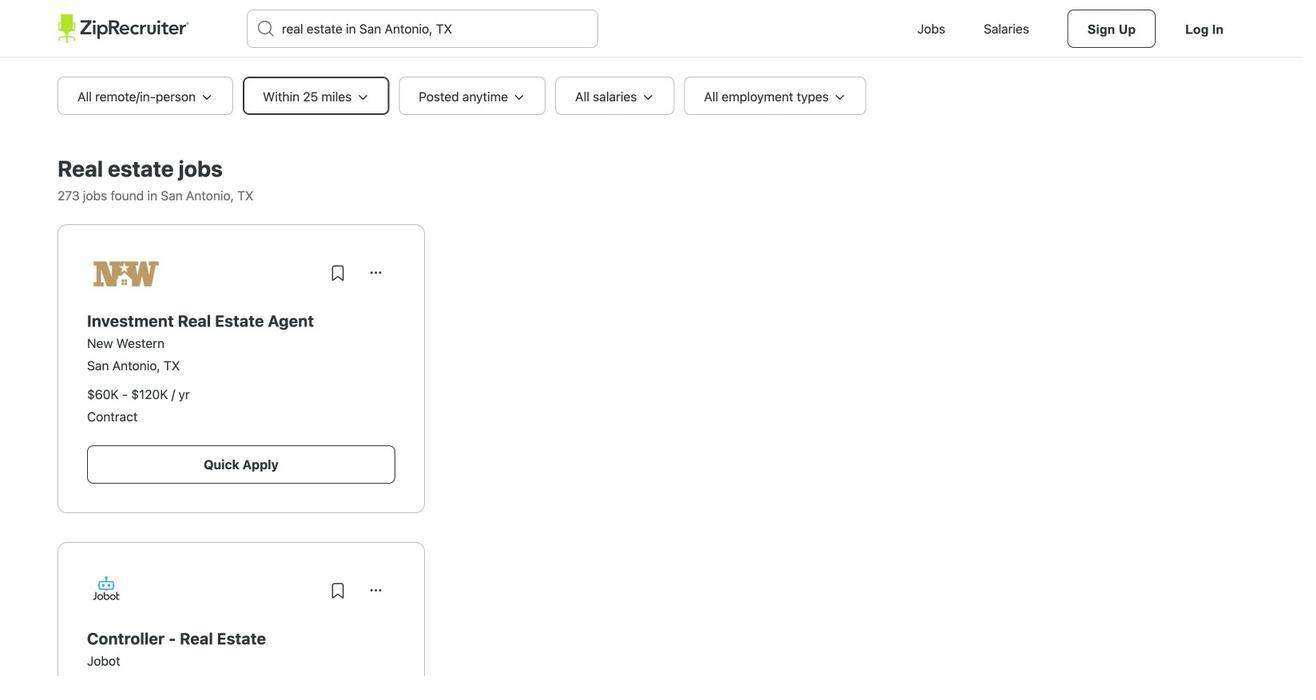 Task type: describe. For each thing, give the bounding box(es) containing it.
investment real estate agent image
[[87, 256, 164, 290]]

save job for later image for controller - real estate element
[[328, 582, 348, 601]]

controller - real estate element
[[87, 630, 395, 649]]

ziprecruiter image
[[58, 14, 189, 43]]



Task type: locate. For each thing, give the bounding box(es) containing it.
investment real estate agent element
[[87, 312, 395, 331]]

2 save job for later image from the top
[[328, 582, 348, 601]]

save job for later image for investment real estate agent 'element'
[[328, 264, 348, 283]]

main element
[[58, 0, 1244, 58]]

0 vertical spatial save job for later image
[[328, 264, 348, 283]]

controller - real estate image
[[87, 572, 125, 610]]

save job for later image
[[328, 264, 348, 283], [328, 582, 348, 601]]

Search job title or keyword search field
[[248, 10, 598, 47]]

1 vertical spatial save job for later image
[[328, 582, 348, 601]]

None button
[[357, 254, 395, 292], [357, 572, 395, 610], [357, 254, 395, 292], [357, 572, 395, 610]]

1 save job for later image from the top
[[328, 264, 348, 283]]



Task type: vqa. For each thing, say whether or not it's contained in the screenshot.
Controller - Real Estate icon
yes



